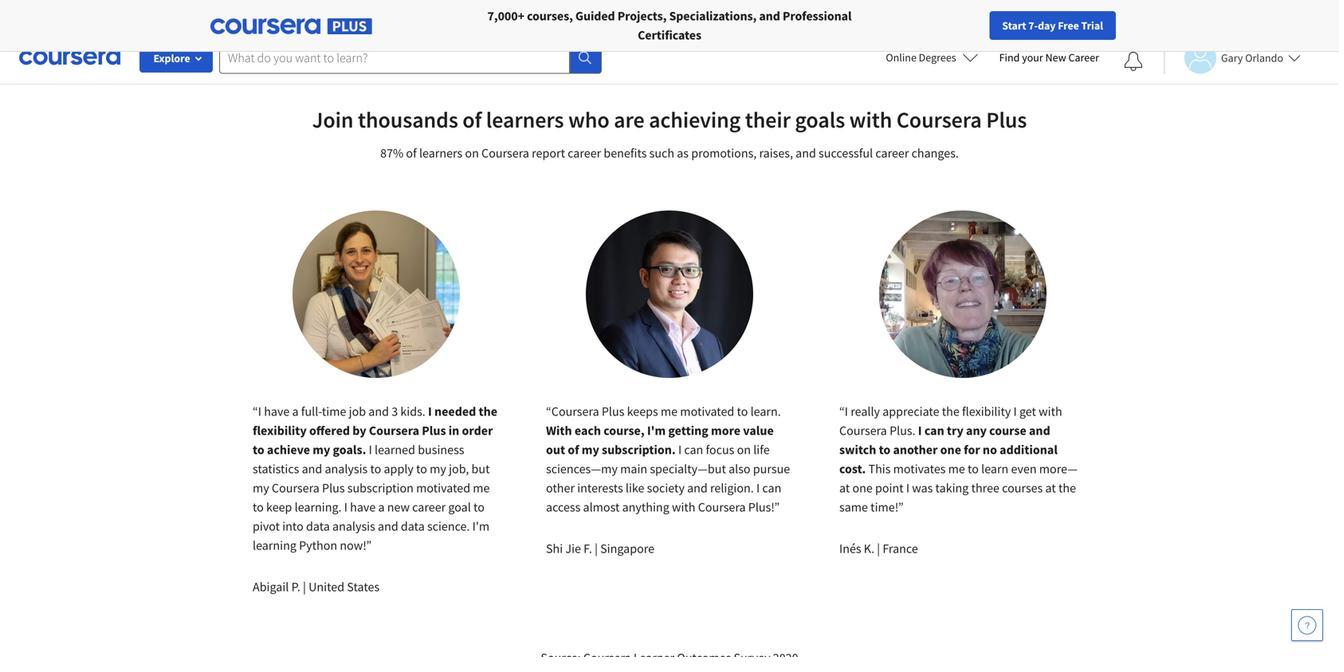 Task type: describe. For each thing, give the bounding box(es) containing it.
i'm inside 'i learned business statistics and analysis to apply to my job, but my coursera plus subscription motivated me to keep learning. i have a new career goal to pivot into data analysis and data science. i'm learning python now!'
[[473, 518, 490, 534]]

i learned business statistics and analysis to apply to my job, but my coursera plus subscription motivated me to keep learning. i have a new career goal to pivot into data analysis and data science. i'm learning python now!
[[253, 442, 490, 553]]

this motivates me to learn even more— at one point i was taking three courses at the same time!
[[840, 461, 1078, 515]]

pursue
[[753, 461, 790, 477]]

i left the full-
[[258, 403, 262, 419]]

and down achieve
[[302, 461, 322, 477]]

3
[[392, 403, 398, 419]]

i inside i can try any course and switch to another one for no additional cost.
[[918, 423, 922, 439]]

to inside this motivates me to learn even more— at one point i was taking three courses at the same time!
[[968, 461, 979, 477]]

order
[[462, 423, 493, 439]]

switch
[[840, 442, 877, 458]]

almost
[[583, 499, 620, 515]]

in
[[449, 423, 460, 439]]

degrees
[[919, 50, 957, 65]]

gary orlando
[[1222, 51, 1284, 65]]

flexibility inside i needed the flexibility offered by coursera plus in order to achieve my goals.
[[253, 423, 307, 439]]

f.
[[584, 541, 592, 557]]

new
[[1046, 50, 1067, 65]]

0 vertical spatial of
[[463, 106, 482, 134]]

1 horizontal spatial |
[[595, 541, 598, 557]]

explore button
[[140, 44, 213, 73]]

governments
[[364, 8, 436, 24]]

join thousands of learners who are achieving their goals with coursera plus
[[312, 106, 1027, 134]]

other
[[546, 480, 575, 496]]

1 at from the left
[[840, 480, 850, 496]]

certificates
[[638, 27, 702, 43]]

show notifications image
[[1124, 52, 1143, 71]]

motivated inside coursera plus keeps me motivated to learn. with each course, i'm getting more value out of my subscription.
[[680, 403, 735, 419]]

as
[[677, 145, 689, 161]]

shi jie f. | singapore
[[546, 541, 655, 557]]

to up pivot
[[253, 499, 264, 515]]

coursera inside i needed the flexibility offered by coursera plus in order to achieve my goals.
[[369, 423, 419, 439]]

2 at from the left
[[1046, 480, 1056, 496]]

learner image abigail p. image
[[293, 211, 460, 378]]

promotions,
[[692, 145, 757, 161]]

sciences—my
[[546, 461, 618, 477]]

1 data from the left
[[306, 518, 330, 534]]

and left the 3
[[369, 403, 389, 419]]

additional
[[1000, 442, 1058, 458]]

united
[[309, 579, 345, 595]]

job
[[349, 403, 366, 419]]

new
[[387, 499, 410, 515]]

life
[[754, 442, 770, 458]]

with inside i can focus on life sciences—my main specialty—but also pursue other interests like society and religion. i can access almost anything with coursera plus!
[[672, 499, 696, 515]]

raises,
[[759, 145, 793, 161]]

2 data from the left
[[401, 518, 425, 534]]

coursera inside coursera plus keeps me motivated to learn. with each course, i'm getting more value out of my subscription.
[[552, 403, 599, 419]]

like
[[626, 480, 645, 496]]

more—
[[1040, 461, 1078, 477]]

plus inside 'i learned business statistics and analysis to apply to my job, but my coursera plus subscription motivated me to keep learning. i have a new career goal to pivot into data analysis and data science. i'm learning python now!'
[[322, 480, 345, 496]]

business
[[418, 442, 464, 458]]

python
[[299, 537, 337, 553]]

apply
[[384, 461, 414, 477]]

1 horizontal spatial with
[[850, 106, 893, 134]]

on for coursera
[[465, 145, 479, 161]]

help center image
[[1298, 616, 1317, 635]]

cost.
[[840, 461, 866, 477]]

courses,
[[527, 8, 573, 24]]

start 7-day free trial button
[[990, 11, 1116, 40]]

for for governments
[[344, 8, 362, 24]]

online degrees button
[[873, 40, 992, 75]]

shi
[[546, 541, 563, 557]]

i up plus!
[[757, 480, 760, 496]]

abigail p. | united states
[[253, 579, 380, 595]]

more
[[711, 423, 741, 439]]

goals
[[795, 106, 845, 134]]

their
[[745, 106, 791, 134]]

for universities
[[236, 8, 319, 24]]

my inside i needed the flexibility offered by coursera plus in order to achieve my goals.
[[313, 442, 330, 458]]

me inside coursera plus keeps me motivated to learn. with each course, i'm getting more value out of my subscription.
[[661, 403, 678, 419]]

subscription
[[347, 480, 414, 496]]

career
[[1069, 50, 1100, 65]]

abigail
[[253, 579, 289, 595]]

7,000+ courses, guided projects, specializations, and professional certificates
[[488, 8, 852, 43]]

coursera inside i can focus on life sciences—my main specialty—but also pursue other interests like society and religion. i can access almost anything with coursera plus!
[[698, 499, 746, 515]]

time
[[322, 403, 346, 419]]

a inside 'i learned business statistics and analysis to apply to my job, but my coursera plus subscription motivated me to keep learning. i have a new career goal to pivot into data analysis and data science. i'm learning python now!'
[[378, 499, 385, 515]]

to right 'apply'
[[416, 461, 427, 477]]

can for try
[[925, 423, 945, 439]]

to inside i needed the flexibility offered by coursera plus in order to achieve my goals.
[[253, 442, 265, 458]]

| for i learned business statistics and analysis to apply to my job, but my coursera plus subscription motivated me to keep learning. i have a new career goal to pivot into data analysis and data science. i'm learning python now!
[[303, 579, 306, 595]]

coursera image
[[19, 45, 120, 70]]

singapore
[[601, 541, 655, 557]]

subscription.
[[602, 442, 676, 458]]

online
[[886, 50, 917, 65]]

france
[[883, 541, 918, 557]]

appreciate
[[883, 403, 940, 419]]

keep
[[266, 499, 292, 515]]

i'm inside coursera plus keeps me motivated to learn. with each course, i'm getting more value out of my subscription.
[[647, 423, 666, 439]]

course
[[990, 423, 1027, 439]]

changes.
[[912, 145, 959, 161]]

1 horizontal spatial career
[[568, 145, 601, 161]]

another
[[893, 442, 938, 458]]

i inside i needed the flexibility offered by coursera plus in order to achieve my goals.
[[428, 403, 432, 419]]

interests
[[577, 480, 623, 496]]

businesses link
[[125, 0, 217, 32]]

your
[[1022, 50, 1044, 65]]

science.
[[427, 518, 470, 534]]

successful
[[819, 145, 873, 161]]

banner navigation
[[13, 0, 449, 32]]

job,
[[449, 461, 469, 477]]

my down statistics
[[253, 480, 269, 496]]

by
[[353, 423, 367, 439]]

to up subscription
[[370, 461, 381, 477]]

plus inside i needed the flexibility offered by coursera plus in order to achieve my goals.
[[422, 423, 446, 439]]

i right goals.
[[369, 442, 372, 458]]

to right goal
[[474, 499, 485, 515]]

i left really
[[845, 403, 848, 419]]

learner image inés k. image
[[880, 211, 1047, 378]]

to inside coursera plus keeps me motivated to learn. with each course, i'm getting more value out of my subscription.
[[737, 403, 748, 419]]

2 vertical spatial can
[[763, 480, 782, 496]]

day
[[1038, 18, 1056, 33]]

states
[[347, 579, 380, 595]]

for governments
[[344, 8, 436, 24]]

learn.
[[751, 403, 781, 419]]

orlando
[[1246, 51, 1284, 65]]

value
[[743, 423, 774, 439]]

explore
[[153, 51, 190, 65]]

professional
[[783, 8, 852, 24]]

find your new career
[[1000, 50, 1100, 65]]

with
[[546, 423, 572, 439]]

learned
[[375, 442, 415, 458]]

same
[[840, 499, 868, 515]]

me inside this motivates me to learn even more— at one point i was taking three courses at the same time!
[[949, 461, 966, 477]]

goals.
[[333, 442, 366, 458]]

0 vertical spatial have
[[264, 403, 290, 419]]

one inside i can try any course and switch to another one for no additional cost.
[[941, 442, 962, 458]]



Task type: locate. For each thing, give the bounding box(es) containing it.
the inside 'i really appreciate the flexibility i get with coursera plus.'
[[942, 403, 960, 419]]

can down getting
[[684, 442, 704, 458]]

2 vertical spatial me
[[473, 480, 490, 496]]

0 horizontal spatial for
[[236, 8, 253, 24]]

pivot
[[253, 518, 280, 534]]

anything
[[622, 499, 670, 515]]

of inside coursera plus keeps me motivated to learn. with each course, i'm getting more value out of my subscription.
[[568, 442, 579, 458]]

can down pursue
[[763, 480, 782, 496]]

and inside i can focus on life sciences—my main specialty—but also pursue other interests like society and religion. i can access almost anything with coursera plus!
[[687, 480, 708, 496]]

analysis up now!
[[333, 518, 375, 534]]

2 horizontal spatial career
[[876, 145, 909, 161]]

at
[[840, 480, 850, 496], [1046, 480, 1056, 496]]

87%
[[380, 145, 404, 161]]

1 horizontal spatial i'm
[[647, 423, 666, 439]]

0 horizontal spatial have
[[264, 403, 290, 419]]

i right learning.
[[344, 499, 348, 515]]

motivated up more
[[680, 403, 735, 419]]

trial
[[1082, 18, 1104, 33]]

access
[[546, 499, 581, 515]]

get
[[1020, 403, 1037, 419]]

0 vertical spatial i'm
[[647, 423, 666, 439]]

projects,
[[618, 8, 667, 24]]

motivated inside 'i learned business statistics and analysis to apply to my job, but my coursera plus subscription motivated me to keep learning. i have a new career goal to pivot into data analysis and data science. i'm learning python now!'
[[416, 480, 471, 496]]

can left try
[[925, 423, 945, 439]]

i can try any course and switch to another one for no additional cost.
[[840, 423, 1058, 477]]

1 horizontal spatial flexibility
[[962, 403, 1011, 419]]

my down each
[[582, 442, 599, 458]]

try
[[947, 423, 964, 439]]

learning
[[253, 537, 297, 553]]

1 vertical spatial can
[[684, 442, 704, 458]]

with down society
[[672, 499, 696, 515]]

2 horizontal spatial can
[[925, 423, 945, 439]]

i'm right science. on the left of the page
[[473, 518, 490, 534]]

learners down the thousands
[[419, 145, 463, 161]]

1 horizontal spatial one
[[941, 442, 962, 458]]

flexibility
[[962, 403, 1011, 419], [253, 423, 307, 439]]

plus!
[[749, 499, 775, 515]]

1 horizontal spatial me
[[661, 403, 678, 419]]

have left the full-
[[264, 403, 290, 419]]

on left life
[[737, 442, 751, 458]]

and left professional
[[759, 8, 781, 24]]

i up 'specialty—but'
[[679, 442, 682, 458]]

1 horizontal spatial on
[[737, 442, 751, 458]]

flexibility up any
[[962, 403, 1011, 419]]

learning.
[[295, 499, 342, 515]]

0 horizontal spatial one
[[853, 480, 873, 496]]

i'm down the keeps
[[647, 423, 666, 439]]

0 horizontal spatial |
[[303, 579, 306, 595]]

main
[[620, 461, 648, 477]]

0 horizontal spatial can
[[684, 442, 704, 458]]

of right out
[[568, 442, 579, 458]]

What do you want to learn? text field
[[219, 42, 570, 74]]

1 horizontal spatial a
[[378, 499, 385, 515]]

of right the thousands
[[463, 106, 482, 134]]

coursera inside 'i really appreciate the flexibility i get with coursera plus.'
[[840, 423, 887, 439]]

7,000+
[[488, 8, 525, 24]]

really
[[851, 403, 880, 419]]

with inside 'i really appreciate the flexibility i get with coursera plus.'
[[1039, 403, 1063, 419]]

for left the governments
[[344, 8, 362, 24]]

my inside coursera plus keeps me motivated to learn. with each course, i'm getting more value out of my subscription.
[[582, 442, 599, 458]]

0 horizontal spatial i'm
[[473, 518, 490, 534]]

with up successful
[[850, 106, 893, 134]]

| right k.
[[877, 541, 880, 557]]

of right 87%
[[406, 145, 417, 161]]

1 vertical spatial motivated
[[416, 480, 471, 496]]

kids.
[[401, 403, 426, 419]]

flexibility up achieve
[[253, 423, 307, 439]]

society
[[647, 480, 685, 496]]

to inside i can try any course and switch to another one for no additional cost.
[[879, 442, 891, 458]]

1 vertical spatial i'm
[[473, 518, 490, 534]]

a left new
[[378, 499, 385, 515]]

start
[[1003, 18, 1027, 33]]

join
[[312, 106, 354, 134]]

universities
[[256, 8, 319, 24]]

to down for
[[968, 461, 979, 477]]

flexibility inside 'i really appreciate the flexibility i get with coursera plus.'
[[962, 403, 1011, 419]]

my down the business
[[430, 461, 446, 477]]

1 vertical spatial flexibility
[[253, 423, 307, 439]]

and inside 7,000+ courses, guided projects, specializations, and professional certificates
[[759, 8, 781, 24]]

of
[[463, 106, 482, 134], [406, 145, 417, 161], [568, 442, 579, 458]]

0 vertical spatial analysis
[[325, 461, 368, 477]]

goal
[[448, 499, 471, 515]]

0 vertical spatial on
[[465, 145, 479, 161]]

can
[[925, 423, 945, 439], [684, 442, 704, 458], [763, 480, 782, 496]]

learners
[[486, 106, 564, 134], [419, 145, 463, 161]]

0 vertical spatial learners
[[486, 106, 564, 134]]

0 horizontal spatial flexibility
[[253, 423, 307, 439]]

and down 'specialty—but'
[[687, 480, 708, 496]]

specialty—but
[[650, 461, 726, 477]]

and inside i can try any course and switch to another one for no additional cost.
[[1029, 423, 1051, 439]]

also
[[729, 461, 751, 477]]

k.
[[864, 541, 875, 557]]

career left changes.
[[876, 145, 909, 161]]

find your new career link
[[992, 48, 1108, 68]]

thousands
[[358, 106, 458, 134]]

three
[[972, 480, 1000, 496]]

jie
[[566, 541, 581, 557]]

1 vertical spatial have
[[350, 499, 376, 515]]

focus
[[706, 442, 735, 458]]

2 horizontal spatial me
[[949, 461, 966, 477]]

1 vertical spatial learners
[[419, 145, 463, 161]]

me inside 'i learned business statistics and analysis to apply to my job, but my coursera plus subscription motivated me to keep learning. i have a new career goal to pivot into data analysis and data science. i'm learning python now!'
[[473, 480, 490, 496]]

on left report at the left top of page
[[465, 145, 479, 161]]

i left get
[[1014, 403, 1017, 419]]

the up try
[[942, 403, 960, 419]]

career down who
[[568, 145, 601, 161]]

coursera
[[897, 106, 982, 134], [482, 145, 529, 161], [552, 403, 599, 419], [369, 423, 419, 439], [840, 423, 887, 439], [272, 480, 320, 496], [698, 499, 746, 515]]

each
[[575, 423, 601, 439]]

1 horizontal spatial can
[[763, 480, 782, 496]]

1 horizontal spatial data
[[401, 518, 425, 534]]

2 horizontal spatial with
[[1039, 403, 1063, 419]]

i inside this motivates me to learn even more— at one point i was taking three courses at the same time!
[[907, 480, 910, 496]]

coursera down religion.
[[698, 499, 746, 515]]

i right plus.
[[918, 423, 922, 439]]

2 for from the left
[[344, 8, 362, 24]]

one inside this motivates me to learn even more— at one point i was taking three courses at the same time!
[[853, 480, 873, 496]]

0 horizontal spatial with
[[672, 499, 696, 515]]

1 vertical spatial me
[[949, 461, 966, 477]]

plus down find
[[987, 106, 1027, 134]]

learner image shi jie f. image
[[586, 211, 754, 378]]

any
[[966, 423, 987, 439]]

87% of learners on coursera report career benefits such as promotions, raises, and successful career changes.
[[380, 145, 959, 161]]

1 horizontal spatial motivated
[[680, 403, 735, 419]]

plus left in
[[422, 423, 446, 439]]

my down offered
[[313, 442, 330, 458]]

a left the full-
[[292, 403, 299, 419]]

with right get
[[1039, 403, 1063, 419]]

plus inside coursera plus keeps me motivated to learn. with each course, i'm getting more value out of my subscription.
[[602, 403, 625, 419]]

benefits
[[604, 145, 647, 161]]

and down new
[[378, 518, 398, 534]]

specializations,
[[669, 8, 757, 24]]

0 vertical spatial me
[[661, 403, 678, 419]]

data down learning.
[[306, 518, 330, 534]]

motivates
[[894, 461, 946, 477]]

analysis
[[325, 461, 368, 477], [333, 518, 375, 534]]

0 vertical spatial can
[[925, 423, 945, 439]]

one down try
[[941, 442, 962, 458]]

into
[[282, 518, 304, 534]]

1 horizontal spatial learners
[[486, 106, 564, 134]]

1 vertical spatial on
[[737, 442, 751, 458]]

data down new
[[401, 518, 425, 534]]

have inside 'i learned business statistics and analysis to apply to my job, but my coursera plus subscription motivated me to keep learning. i have a new career goal to pivot into data analysis and data science. i'm learning python now!'
[[350, 499, 376, 515]]

2 horizontal spatial |
[[877, 541, 880, 557]]

keeps
[[627, 403, 658, 419]]

0 horizontal spatial me
[[473, 480, 490, 496]]

1 vertical spatial with
[[1039, 403, 1063, 419]]

0 horizontal spatial career
[[412, 499, 446, 515]]

2 vertical spatial with
[[672, 499, 696, 515]]

me right the keeps
[[661, 403, 678, 419]]

coursera left report at the left top of page
[[482, 145, 529, 161]]

to left learn.
[[737, 403, 748, 419]]

can for focus
[[684, 442, 704, 458]]

plus up 'course,'
[[602, 403, 625, 419]]

1 horizontal spatial of
[[463, 106, 482, 134]]

time!
[[871, 499, 899, 515]]

for left universities
[[236, 8, 253, 24]]

0 vertical spatial a
[[292, 403, 299, 419]]

coursera plus image
[[211, 18, 372, 34]]

career up science. on the left of the page
[[412, 499, 446, 515]]

the up order
[[479, 403, 498, 419]]

to up this
[[879, 442, 891, 458]]

me down but
[[473, 480, 490, 496]]

0 vertical spatial motivated
[[680, 403, 735, 419]]

out
[[546, 442, 565, 458]]

the down more—
[[1059, 480, 1077, 496]]

1 vertical spatial one
[[853, 480, 873, 496]]

i can focus on life sciences—my main specialty—but also pursue other interests like society and religion. i can access almost anything with coursera plus!
[[546, 442, 790, 515]]

2 horizontal spatial of
[[568, 442, 579, 458]]

point
[[876, 480, 904, 496]]

0 horizontal spatial on
[[465, 145, 479, 161]]

0 horizontal spatial motivated
[[416, 480, 471, 496]]

0 vertical spatial with
[[850, 106, 893, 134]]

can inside i can try any course and switch to another one for no additional cost.
[[925, 423, 945, 439]]

coursera plus keeps me motivated to learn. with each course, i'm getting more value out of my subscription.
[[546, 403, 781, 458]]

7-
[[1029, 18, 1038, 33]]

coursera up each
[[552, 403, 599, 419]]

| right "p."
[[303, 579, 306, 595]]

and
[[759, 8, 781, 24], [796, 145, 816, 161], [369, 403, 389, 419], [1029, 423, 1051, 439], [302, 461, 322, 477], [687, 480, 708, 496], [378, 518, 398, 534]]

i needed the flexibility offered by coursera plus in order to achieve my goals.
[[253, 403, 498, 458]]

courses
[[1002, 480, 1043, 496]]

this
[[869, 461, 891, 477]]

coursera down the 3
[[369, 423, 419, 439]]

1 for from the left
[[236, 8, 253, 24]]

| right f.
[[595, 541, 598, 557]]

analysis down goals.
[[325, 461, 368, 477]]

1 horizontal spatial for
[[344, 8, 362, 24]]

plus up learning.
[[322, 480, 345, 496]]

me up the "taking"
[[949, 461, 966, 477]]

plus
[[987, 106, 1027, 134], [602, 403, 625, 419], [422, 423, 446, 439], [322, 480, 345, 496]]

1 horizontal spatial at
[[1046, 480, 1056, 496]]

guided
[[576, 8, 615, 24]]

coursera down really
[[840, 423, 887, 439]]

i have a full-time job and 3 kids.
[[258, 403, 428, 419]]

gary
[[1222, 51, 1244, 65]]

at down more—
[[1046, 480, 1056, 496]]

1 horizontal spatial have
[[350, 499, 376, 515]]

learn
[[982, 461, 1009, 477]]

full-
[[301, 403, 322, 419]]

1 vertical spatial a
[[378, 499, 385, 515]]

coursera up changes.
[[897, 106, 982, 134]]

one up same at the right bottom
[[853, 480, 873, 496]]

0 vertical spatial flexibility
[[962, 403, 1011, 419]]

the inside this motivates me to learn even more— at one point i was taking three courses at the same time!
[[1059, 480, 1077, 496]]

to up statistics
[[253, 442, 265, 458]]

on inside i can focus on life sciences—my main specialty—but also pursue other interests like society and religion. i can access almost anything with coursera plus!
[[737, 442, 751, 458]]

inés k. | france
[[840, 541, 918, 557]]

1 vertical spatial of
[[406, 145, 417, 161]]

0 horizontal spatial at
[[840, 480, 850, 496]]

i right kids.
[[428, 403, 432, 419]]

and right raises,
[[796, 145, 816, 161]]

0 vertical spatial one
[[941, 442, 962, 458]]

are
[[614, 106, 645, 134]]

who
[[569, 106, 610, 134]]

0 horizontal spatial of
[[406, 145, 417, 161]]

i left "was"
[[907, 480, 910, 496]]

at down cost.
[[840, 480, 850, 496]]

religion.
[[710, 480, 754, 496]]

0 horizontal spatial a
[[292, 403, 299, 419]]

2 vertical spatial of
[[568, 442, 579, 458]]

learners up report at the left top of page
[[486, 106, 564, 134]]

1 horizontal spatial the
[[942, 403, 960, 419]]

| for this motivates me to learn even more— at one point i was taking three courses at the same time!
[[877, 541, 880, 557]]

2 horizontal spatial the
[[1059, 480, 1077, 496]]

motivated down 'job,'
[[416, 480, 471, 496]]

0 horizontal spatial learners
[[419, 145, 463, 161]]

1 vertical spatial analysis
[[333, 518, 375, 534]]

coursera inside 'i learned business statistics and analysis to apply to my job, but my coursera plus subscription motivated me to keep learning. i have a new career goal to pivot into data analysis and data science. i'm learning python now!'
[[272, 480, 320, 496]]

for for universities
[[236, 8, 253, 24]]

for
[[964, 442, 981, 458]]

now!
[[340, 537, 366, 553]]

0 horizontal spatial data
[[306, 518, 330, 534]]

None search field
[[219, 42, 602, 74]]

p.
[[292, 579, 300, 595]]

the inside i needed the flexibility offered by coursera plus in order to achieve my goals.
[[479, 403, 498, 419]]

coursera up keep
[[272, 480, 320, 496]]

and up additional
[[1029, 423, 1051, 439]]

on for life
[[737, 442, 751, 458]]

0 horizontal spatial the
[[479, 403, 498, 419]]

career inside 'i learned business statistics and analysis to apply to my job, but my coursera plus subscription motivated me to keep learning. i have a new career goal to pivot into data analysis and data science. i'm learning python now!'
[[412, 499, 446, 515]]

have down subscription
[[350, 499, 376, 515]]

achieving
[[649, 106, 741, 134]]

no
[[983, 442, 998, 458]]



Task type: vqa. For each thing, say whether or not it's contained in the screenshot.


